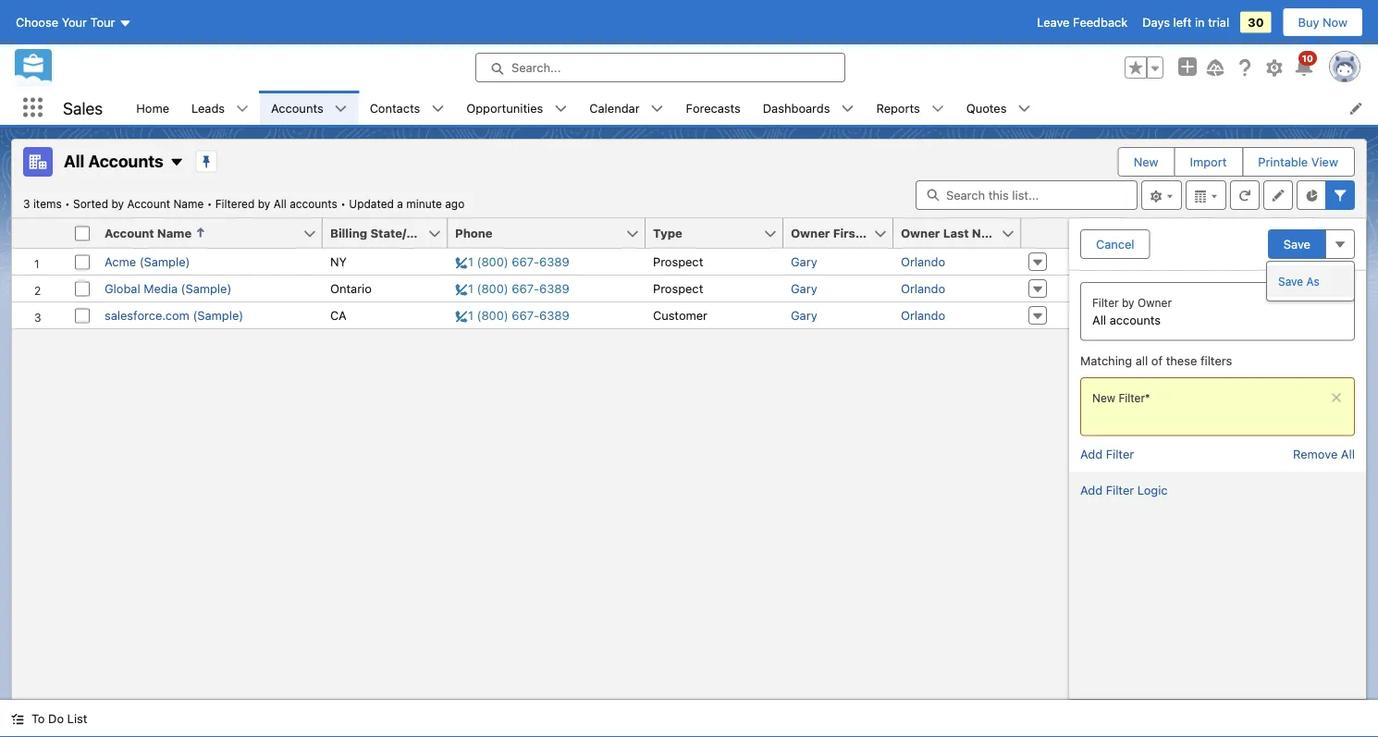 Task type: describe. For each thing, give the bounding box(es) containing it.
all accounts
[[64, 151, 164, 170]]

state/province
[[371, 226, 459, 240]]

filtered
[[215, 197, 255, 210]]

home
[[136, 101, 169, 115]]

search...
[[512, 61, 561, 74]]

last
[[944, 226, 969, 240]]

text default image for opportunities
[[555, 102, 568, 115]]

1 • from the left
[[65, 197, 70, 210]]

calendar
[[590, 101, 640, 115]]

owner first name element
[[784, 218, 905, 249]]

accounts link
[[260, 91, 335, 125]]

billing state/province
[[330, 226, 459, 240]]

save button
[[1269, 229, 1327, 259]]

choose
[[16, 15, 58, 29]]

name right last at the right of the page
[[972, 226, 1007, 240]]

add for add filter logic
[[1081, 484, 1103, 497]]

acme
[[105, 255, 136, 269]]

add filter logic button
[[1081, 484, 1168, 497]]

remove all
[[1294, 447, 1356, 461]]

1 vertical spatial accounts
[[88, 151, 164, 170]]

forecasts link
[[675, 91, 752, 125]]

0 vertical spatial accounts
[[290, 197, 338, 210]]

your
[[62, 15, 87, 29]]

matching
[[1081, 354, 1133, 368]]

account name button
[[97, 218, 303, 248]]

action image
[[1022, 218, 1070, 248]]

text default image for quotes
[[1018, 102, 1031, 115]]

text default image inside "to do list" button
[[11, 713, 24, 726]]

leads
[[192, 101, 225, 115]]

save group
[[1267, 229, 1356, 302]]

tour
[[90, 15, 115, 29]]

all right 'filtered'
[[274, 197, 287, 210]]

0 horizontal spatial by
[[111, 197, 124, 210]]

filter for add filter logic
[[1106, 484, 1135, 497]]

dashboards
[[763, 101, 830, 115]]

account name
[[105, 226, 192, 240]]

filter by owner all accounts
[[1093, 296, 1172, 327]]

in
[[1196, 15, 1205, 29]]

printable
[[1259, 155, 1309, 169]]

global
[[105, 282, 140, 296]]

a
[[397, 197, 403, 210]]

new for new filter *
[[1093, 391, 1116, 404]]

accounts image
[[23, 147, 53, 177]]

media
[[144, 282, 178, 296]]

leave
[[1038, 15, 1070, 29]]

acme (sample)
[[105, 255, 190, 269]]

import
[[1191, 155, 1227, 169]]

add filter button
[[1081, 447, 1135, 461]]

10
[[1303, 53, 1314, 63]]

1 orlando link from the top
[[901, 255, 946, 269]]

reports
[[877, 101, 921, 115]]

leave feedback
[[1038, 15, 1128, 29]]

orlando link for salesforce.com (sample)
[[901, 309, 946, 322]]

gary for ny
[[791, 255, 818, 269]]

contacts list item
[[359, 91, 456, 125]]

acme (sample) link
[[105, 255, 190, 269]]

text default image for dashboards
[[842, 102, 855, 115]]

home link
[[125, 91, 180, 125]]

text default image for contacts
[[432, 102, 444, 115]]

billing
[[330, 226, 368, 240]]

type button
[[646, 218, 763, 248]]

all accounts status
[[23, 197, 349, 210]]

leads link
[[180, 91, 236, 125]]

feedback
[[1073, 15, 1128, 29]]

now
[[1323, 15, 1348, 29]]

billing state/province element
[[323, 218, 459, 249]]

1 vertical spatial (sample)
[[181, 282, 232, 296]]

to
[[31, 712, 45, 726]]

(sample) for acme
[[139, 255, 190, 269]]

reports list item
[[866, 91, 956, 125]]

(sample) for salesforce.com
[[193, 309, 244, 322]]

owner last name button
[[894, 218, 1007, 248]]

phone button
[[448, 218, 626, 248]]

leave feedback link
[[1038, 15, 1128, 29]]

quotes link
[[956, 91, 1018, 125]]

ca
[[330, 309, 347, 322]]

add filter logic
[[1081, 484, 1168, 497]]

accounts inside "list item"
[[271, 101, 324, 115]]

3
[[23, 197, 30, 210]]

opportunities link
[[456, 91, 555, 125]]

import button
[[1176, 148, 1242, 176]]

owner last name element
[[894, 218, 1033, 249]]

gary link for ca
[[791, 309, 818, 322]]

these
[[1167, 354, 1198, 368]]

owner for owner first name
[[791, 226, 831, 240]]

left
[[1174, 15, 1192, 29]]

1 horizontal spatial by
[[258, 197, 271, 210]]

buy
[[1299, 15, 1320, 29]]

all
[[1136, 354, 1149, 368]]

salesforce.com (sample) link
[[105, 309, 244, 322]]

all right accounts icon
[[64, 151, 85, 170]]

*
[[1146, 391, 1151, 404]]

as
[[1307, 275, 1320, 288]]

text default image for accounts
[[335, 102, 348, 115]]

owner last name
[[901, 226, 1007, 240]]

accounts inside filter by owner all accounts
[[1110, 313, 1161, 327]]

list
[[67, 712, 87, 726]]

reports link
[[866, 91, 932, 125]]

remove
[[1294, 447, 1338, 461]]

new button
[[1119, 148, 1174, 176]]

ny
[[330, 255, 347, 269]]

logic
[[1138, 484, 1168, 497]]

quotes
[[967, 101, 1007, 115]]

printable view
[[1259, 155, 1339, 169]]

0 vertical spatial account
[[127, 197, 170, 210]]

filter for add filter
[[1106, 447, 1135, 461]]

cancel
[[1097, 237, 1135, 251]]

text default image for reports
[[932, 102, 945, 115]]

prospect for ny
[[653, 255, 704, 269]]



Task type: locate. For each thing, give the bounding box(es) containing it.
opportunities
[[467, 101, 543, 115]]

2 vertical spatial (sample)
[[193, 309, 244, 322]]

click to dial disabled image for ontario
[[455, 282, 570, 296]]

save up save as
[[1284, 237, 1311, 251]]

Search All Accounts list view. search field
[[916, 180, 1138, 210]]

• right items
[[65, 197, 70, 210]]

1 vertical spatial account
[[105, 226, 154, 240]]

owner up matching all of these filters at top right
[[1138, 296, 1172, 309]]

cell
[[68, 218, 97, 249]]

1 prospect from the top
[[653, 255, 704, 269]]

2 horizontal spatial •
[[341, 197, 346, 210]]

account inside button
[[105, 226, 154, 240]]

quotes list item
[[956, 91, 1042, 125]]

save
[[1284, 237, 1311, 251], [1279, 275, 1304, 288]]

by inside filter by owner all accounts
[[1122, 296, 1135, 309]]

1 vertical spatial prospect
[[653, 282, 704, 296]]

account up acme
[[105, 226, 154, 240]]

None search field
[[916, 180, 1138, 210]]

3 gary from the top
[[791, 309, 818, 322]]

text default image left to
[[11, 713, 24, 726]]

all accounts grid
[[12, 218, 1070, 329]]

opportunities list item
[[456, 91, 579, 125]]

calendar link
[[579, 91, 651, 125]]

0 horizontal spatial •
[[65, 197, 70, 210]]

save inside "link"
[[1279, 275, 1304, 288]]

text default image left contacts
[[335, 102, 348, 115]]

matching all of these filters
[[1081, 354, 1233, 368]]

add down add filter
[[1081, 484, 1103, 497]]

owner inside owner first name button
[[791, 226, 831, 240]]

text default image for calendar
[[651, 102, 664, 115]]

item number element
[[12, 218, 68, 249]]

name down all accounts "status"
[[157, 226, 192, 240]]

to do list
[[31, 712, 87, 726]]

all right remove
[[1342, 447, 1356, 461]]

cell inside all accounts grid
[[68, 218, 97, 249]]

orlando link for global media (sample)
[[901, 282, 946, 296]]

phone
[[455, 226, 493, 240]]

billing state/province button
[[323, 218, 459, 248]]

calendar list item
[[579, 91, 675, 125]]

• left 'filtered'
[[207, 197, 212, 210]]

minute
[[407, 197, 442, 210]]

add up add filter logic button
[[1081, 447, 1103, 461]]

new inside new button
[[1134, 155, 1159, 169]]

1 gary link from the top
[[791, 255, 818, 269]]

printable view button
[[1244, 148, 1354, 176]]

0 horizontal spatial accounts
[[88, 151, 164, 170]]

owner for owner last name
[[901, 226, 941, 240]]

1 vertical spatial orlando link
[[901, 282, 946, 296]]

1 vertical spatial gary link
[[791, 282, 818, 296]]

sales
[[63, 98, 103, 118]]

1 vertical spatial add
[[1081, 484, 1103, 497]]

text default image right reports
[[932, 102, 945, 115]]

days
[[1143, 15, 1171, 29]]

all up matching
[[1093, 313, 1107, 327]]

filter up matching
[[1093, 296, 1119, 309]]

2 add from the top
[[1081, 484, 1103, 497]]

text default image up all accounts "status"
[[169, 155, 184, 170]]

contacts link
[[359, 91, 432, 125]]

save for save
[[1284, 237, 1311, 251]]

name
[[173, 197, 204, 210], [157, 226, 192, 240], [864, 226, 898, 240], [972, 226, 1007, 240]]

accounts up the all
[[1110, 313, 1161, 327]]

1 horizontal spatial accounts
[[271, 101, 324, 115]]

account
[[127, 197, 170, 210], [105, 226, 154, 240]]

list
[[125, 91, 1379, 125]]

0 vertical spatial click to dial disabled image
[[455, 255, 570, 269]]

2 click to dial disabled image from the top
[[455, 282, 570, 296]]

all inside filter by owner all accounts
[[1093, 313, 1107, 327]]

new filter *
[[1093, 391, 1151, 404]]

add filter
[[1081, 447, 1135, 461]]

add
[[1081, 447, 1103, 461], [1081, 484, 1103, 497]]

text default image
[[236, 102, 249, 115], [432, 102, 444, 115], [842, 102, 855, 115], [932, 102, 945, 115], [169, 155, 184, 170]]

customer
[[653, 309, 708, 322]]

name inside button
[[157, 226, 192, 240]]

save as
[[1279, 275, 1320, 288]]

dashboards link
[[752, 91, 842, 125]]

owner
[[791, 226, 831, 240], [901, 226, 941, 240], [1138, 296, 1172, 309]]

prospect
[[653, 255, 704, 269], [653, 282, 704, 296]]

group
[[1125, 56, 1164, 79]]

1 orlando from the top
[[901, 255, 946, 269]]

items
[[33, 197, 62, 210]]

buy now button
[[1283, 7, 1364, 37]]

action element
[[1022, 218, 1070, 249]]

new
[[1134, 155, 1159, 169], [1093, 391, 1116, 404]]

0 vertical spatial prospect
[[653, 255, 704, 269]]

salesforce.com
[[105, 309, 190, 322]]

by right 'filtered'
[[258, 197, 271, 210]]

2 vertical spatial gary
[[791, 309, 818, 322]]

name up 'account name' button
[[173, 197, 204, 210]]

text default image down search...
[[555, 102, 568, 115]]

filter up add filter logic button
[[1106, 447, 1135, 461]]

(sample)
[[139, 255, 190, 269], [181, 282, 232, 296], [193, 309, 244, 322]]

1 vertical spatial new
[[1093, 391, 1116, 404]]

sorted
[[73, 197, 108, 210]]

accounts up billing
[[290, 197, 338, 210]]

account name element
[[97, 218, 334, 249]]

prospect for ontario
[[653, 282, 704, 296]]

3 orlando from the top
[[901, 309, 946, 322]]

text default image right contacts
[[432, 102, 444, 115]]

3 orlando link from the top
[[901, 309, 946, 322]]

click to dial disabled image for ny
[[455, 255, 570, 269]]

gary link for ontario
[[791, 282, 818, 296]]

1 vertical spatial save
[[1279, 275, 1304, 288]]

0 vertical spatial orlando
[[901, 255, 946, 269]]

trial
[[1209, 15, 1230, 29]]

dashboards list item
[[752, 91, 866, 125]]

owner inside filter by owner all accounts
[[1138, 296, 1172, 309]]

2 orlando link from the top
[[901, 282, 946, 296]]

all
[[64, 151, 85, 170], [274, 197, 287, 210], [1093, 313, 1107, 327], [1342, 447, 1356, 461]]

1 vertical spatial orlando
[[901, 282, 946, 296]]

text default image inside accounts "list item"
[[335, 102, 348, 115]]

text default image right leads
[[236, 102, 249, 115]]

1 horizontal spatial accounts
[[1110, 313, 1161, 327]]

10 button
[[1294, 51, 1318, 79]]

2 gary from the top
[[791, 282, 818, 296]]

3 gary link from the top
[[791, 309, 818, 322]]

1 vertical spatial gary
[[791, 282, 818, 296]]

2 • from the left
[[207, 197, 212, 210]]

accounts
[[271, 101, 324, 115], [88, 151, 164, 170]]

text default image inside reports list item
[[932, 102, 945, 115]]

0 vertical spatial gary link
[[791, 255, 818, 269]]

gary link for ny
[[791, 255, 818, 269]]

type element
[[646, 218, 795, 249]]

filters
[[1201, 354, 1233, 368]]

owner first name
[[791, 226, 898, 240]]

1 add from the top
[[1081, 447, 1103, 461]]

2 vertical spatial click to dial disabled image
[[455, 309, 570, 322]]

phone element
[[448, 218, 657, 249]]

all accounts|accounts|list view element
[[11, 139, 1368, 701]]

accounts list item
[[260, 91, 359, 125]]

save inside button
[[1284, 237, 1311, 251]]

1 gary from the top
[[791, 255, 818, 269]]

item number image
[[12, 218, 68, 248]]

text default image
[[335, 102, 348, 115], [555, 102, 568, 115], [651, 102, 664, 115], [1018, 102, 1031, 115], [11, 713, 24, 726]]

• left the updated in the left top of the page
[[341, 197, 346, 210]]

30
[[1248, 15, 1265, 29]]

name right first
[[864, 226, 898, 240]]

new left import
[[1134, 155, 1159, 169]]

3 click to dial disabled image from the top
[[455, 309, 570, 322]]

owner left first
[[791, 226, 831, 240]]

filter for new filter *
[[1119, 391, 1146, 404]]

contacts
[[370, 101, 420, 115]]

updated
[[349, 197, 394, 210]]

click to dial disabled image
[[455, 255, 570, 269], [455, 282, 570, 296], [455, 309, 570, 322]]

0 vertical spatial orlando link
[[901, 255, 946, 269]]

global media (sample) link
[[105, 282, 232, 296]]

new down matching
[[1093, 391, 1116, 404]]

list containing home
[[125, 91, 1379, 125]]

text default image inside leads list item
[[236, 102, 249, 115]]

buy now
[[1299, 15, 1348, 29]]

save for save as
[[1279, 275, 1304, 288]]

filter inside filter by owner all accounts
[[1093, 296, 1119, 309]]

0 horizontal spatial accounts
[[290, 197, 338, 210]]

orlando for global media (sample)
[[901, 282, 946, 296]]

accounts up sorted
[[88, 151, 164, 170]]

2 orlando from the top
[[901, 282, 946, 296]]

1 vertical spatial click to dial disabled image
[[455, 282, 570, 296]]

owner inside owner last name button
[[901, 226, 941, 240]]

choose your tour button
[[15, 7, 133, 37]]

owner left last at the right of the page
[[901, 226, 941, 240]]

0 vertical spatial save
[[1284, 237, 1311, 251]]

type
[[653, 226, 683, 240]]

accounts right leads list item
[[271, 101, 324, 115]]

2 vertical spatial orlando
[[901, 309, 946, 322]]

2 horizontal spatial by
[[1122, 296, 1135, 309]]

2 prospect from the top
[[653, 282, 704, 296]]

1 horizontal spatial new
[[1134, 155, 1159, 169]]

0 horizontal spatial owner
[[791, 226, 831, 240]]

none search field inside the all accounts|accounts|list view element
[[916, 180, 1138, 210]]

salesforce.com (sample)
[[105, 309, 244, 322]]

by down cancel
[[1122, 296, 1135, 309]]

filter down the all
[[1119, 391, 1146, 404]]

prospect up customer
[[653, 282, 704, 296]]

text default image inside contacts "list item"
[[432, 102, 444, 115]]

2 vertical spatial orlando link
[[901, 309, 946, 322]]

0 vertical spatial (sample)
[[139, 255, 190, 269]]

ontario
[[330, 282, 372, 296]]

global media (sample)
[[105, 282, 232, 296]]

add for add filter
[[1081, 447, 1103, 461]]

0 horizontal spatial new
[[1093, 391, 1116, 404]]

orlando for salesforce.com (sample)
[[901, 309, 946, 322]]

by right sorted
[[111, 197, 124, 210]]

0 vertical spatial add
[[1081, 447, 1103, 461]]

cancel button
[[1081, 229, 1151, 259]]

filter left logic
[[1106, 484, 1135, 497]]

leads list item
[[180, 91, 260, 125]]

(sample) up salesforce.com (sample)
[[181, 282, 232, 296]]

1 vertical spatial accounts
[[1110, 313, 1161, 327]]

gary for ontario
[[791, 282, 818, 296]]

days left in trial
[[1143, 15, 1230, 29]]

owner first name button
[[784, 218, 898, 248]]

gary for ca
[[791, 309, 818, 322]]

0 vertical spatial gary
[[791, 255, 818, 269]]

text default image inside quotes list item
[[1018, 102, 1031, 115]]

1 click to dial disabled image from the top
[[455, 255, 570, 269]]

1 horizontal spatial owner
[[901, 226, 941, 240]]

1 horizontal spatial •
[[207, 197, 212, 210]]

text default image for leads
[[236, 102, 249, 115]]

3 • from the left
[[341, 197, 346, 210]]

account up account name
[[127, 197, 170, 210]]

text default image down search... button
[[651, 102, 664, 115]]

of
[[1152, 354, 1163, 368]]

text default image inside opportunities list item
[[555, 102, 568, 115]]

gary
[[791, 255, 818, 269], [791, 282, 818, 296], [791, 309, 818, 322]]

0 vertical spatial new
[[1134, 155, 1159, 169]]

(sample) down 'global media (sample)' link
[[193, 309, 244, 322]]

remove all button
[[1294, 447, 1356, 461]]

first
[[834, 226, 861, 240]]

text default image right quotes
[[1018, 102, 1031, 115]]

(sample) up global media (sample)
[[139, 255, 190, 269]]

2 vertical spatial gary link
[[791, 309, 818, 322]]

2 horizontal spatial owner
[[1138, 296, 1172, 309]]

prospect down the type on the left top of the page
[[653, 255, 704, 269]]

new for new
[[1134, 155, 1159, 169]]

text default image inside dashboards list item
[[842, 102, 855, 115]]

3 items • sorted by account name • filtered by all accounts • updated a minute ago
[[23, 197, 465, 210]]

choose your tour
[[16, 15, 115, 29]]

2 gary link from the top
[[791, 282, 818, 296]]

text default image left reports
[[842, 102, 855, 115]]

gary link
[[791, 255, 818, 269], [791, 282, 818, 296], [791, 309, 818, 322]]

view
[[1312, 155, 1339, 169]]

search... button
[[476, 53, 846, 82]]

to do list button
[[0, 701, 98, 738]]

forecasts
[[686, 101, 741, 115]]

save left as
[[1279, 275, 1304, 288]]

click to dial disabled image for ca
[[455, 309, 570, 322]]

text default image inside calendar list item
[[651, 102, 664, 115]]

filter
[[1093, 296, 1119, 309], [1119, 391, 1146, 404], [1106, 447, 1135, 461], [1106, 484, 1135, 497]]

0 vertical spatial accounts
[[271, 101, 324, 115]]



Task type: vqa. For each thing, say whether or not it's contained in the screenshot.
ALIAS
no



